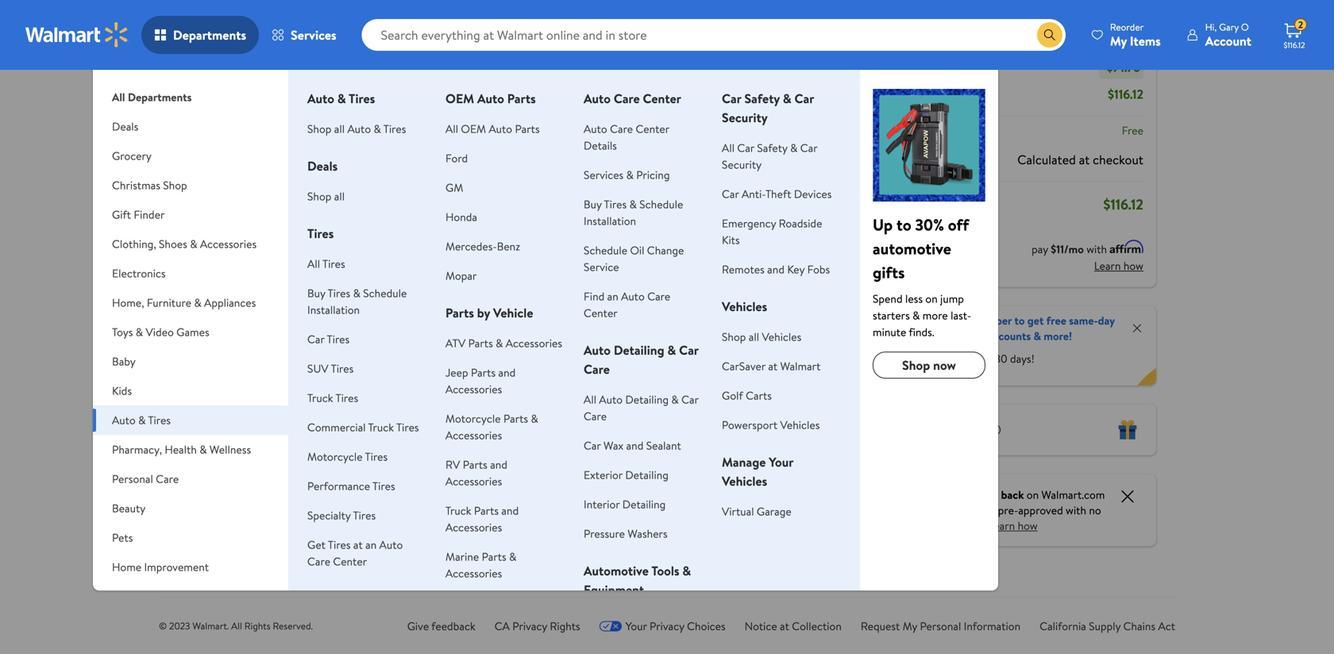 Task type: vqa. For each thing, say whether or not it's contained in the screenshot.
me
no



Task type: locate. For each thing, give the bounding box(es) containing it.
buy down 'all tires' link
[[307, 286, 325, 301]]

security
[[722, 109, 768, 126], [722, 157, 762, 172]]

add to cart image inside now $7.49 group
[[707, 282, 726, 301]]

car up devices
[[801, 140, 818, 156]]

home improvement button
[[93, 553, 288, 582]]

(realtree
[[698, 436, 749, 454]]

schedule down pricing
[[640, 197, 683, 212]]

suv
[[307, 361, 329, 377]]

1 horizontal spatial steel
[[503, 471, 530, 489]]

0 vertical spatial video
[[146, 325, 174, 340]]

buy tires & schedule installation up $349.00
[[307, 286, 407, 318]]

electronics button
[[93, 259, 288, 288]]

gluten
[[622, 380, 660, 398]]

0 horizontal spatial services
[[291, 26, 337, 44]]

4 add from the left
[[726, 284, 746, 299]]

exterior detailing
[[584, 468, 669, 483]]

installation up car tires "link"
[[307, 302, 360, 318]]

3 now from the left
[[452, 329, 481, 348]]

care down get
[[307, 554, 331, 570]]

now down appliances
[[207, 329, 235, 348]]

to right the up
[[897, 214, 912, 236]]

$71.76
[[1107, 58, 1141, 76]]

1 horizontal spatial truck
[[368, 420, 394, 435]]

buy down services & pricing "link"
[[584, 197, 602, 212]]

2 vertical spatial schedule
[[363, 286, 407, 301]]

now left $7.49
[[698, 329, 727, 348]]

add to cart image up the by
[[461, 282, 480, 301]]

& inside "automotive tools & equipment"
[[683, 562, 691, 580]]

0 horizontal spatial learn
[[989, 518, 1015, 534]]

3 add from the left
[[603, 284, 623, 299]]

2 now from the left
[[329, 329, 358, 348]]

1 horizontal spatial on
[[1027, 487, 1039, 503]]

all down car safety & car security at the top right of the page
[[722, 140, 735, 156]]

motorcycle for motorcycle parts & accessories
[[446, 411, 501, 427]]

0 vertical spatial your
[[769, 454, 794, 471]]

accessories inside dropdown button
[[200, 236, 257, 252]]

'n
[[648, 398, 660, 415]]

and down countertop on the bottom left of the page
[[490, 457, 508, 473]]

home,
[[112, 295, 144, 311]]

2 vertical spatial truck
[[446, 503, 472, 519]]

0 horizontal spatial motorcycle
[[307, 449, 363, 465]]

1 now from the left
[[207, 329, 235, 348]]

patio & garden
[[112, 589, 185, 605]]

opal™
[[452, 384, 484, 401]]

&
[[337, 90, 346, 107], [783, 90, 792, 107], [374, 121, 381, 137], [791, 140, 798, 156], [627, 167, 634, 183], [630, 197, 637, 212], [190, 236, 197, 252], [353, 286, 361, 301], [194, 295, 202, 311], [913, 308, 920, 323], [136, 325, 143, 340], [1034, 329, 1042, 344], [496, 336, 503, 351], [668, 342, 676, 359], [672, 392, 679, 408], [531, 411, 538, 427], [138, 413, 146, 428], [200, 442, 207, 458], [509, 549, 517, 565], [683, 562, 691, 580], [139, 589, 147, 605], [369, 590, 378, 608]]

add to cart image
[[338, 282, 358, 301], [461, 282, 480, 301], [584, 282, 603, 301], [707, 282, 726, 301]]

deal down shop all auto & tires
[[336, 184, 355, 197]]

departments button
[[141, 16, 259, 54]]

buy for buy tires & schedule installation link to the bottom
[[307, 286, 325, 301]]

equipment
[[584, 582, 644, 599]]

deal left anti-
[[704, 184, 723, 197]]

30
[[995, 351, 1008, 366]]

detailing
[[614, 342, 665, 359], [626, 392, 669, 408], [626, 468, 669, 483], [623, 497, 666, 512]]

motorcycle parts & accessories
[[446, 411, 538, 443]]

and down rv parts and accessories
[[502, 503, 519, 519]]

wax
[[604, 438, 624, 454]]

at for calculated
[[1079, 151, 1090, 168]]

vehicles down manage
[[722, 473, 768, 490]]

2 horizontal spatial deals
[[307, 157, 338, 175]]

an right find
[[607, 289, 619, 304]]

delivery inside now $7.49 group
[[738, 451, 773, 464]]

1 horizontal spatial learn how
[[1095, 258, 1144, 274]]

add up 'now $49.00'
[[235, 284, 254, 299]]

notice
[[745, 619, 778, 634]]

3+ day shipping
[[455, 25, 519, 38], [210, 451, 273, 464], [333, 465, 396, 478], [701, 473, 765, 487]]

california supply chains act link
[[1040, 619, 1176, 634]]

1 vertical spatial security
[[722, 157, 762, 172]]

add button down remotes
[[701, 279, 759, 305]]

care inside find an auto care center
[[648, 289, 671, 304]]

kids button
[[93, 377, 288, 406]]

become
[[923, 313, 961, 329]]

0 horizontal spatial truck
[[307, 390, 333, 406]]

now down the by
[[452, 329, 481, 348]]

all down shop all
[[307, 256, 320, 272]]

learn how down 'back'
[[989, 518, 1038, 534]]

car left anti-
[[722, 186, 739, 202]]

Try Walmart+ free for 30 days! checkbox
[[869, 352, 883, 366]]

care inside auto care center details
[[610, 121, 633, 137]]

schedule
[[640, 197, 683, 212], [584, 243, 628, 258], [363, 286, 407, 301]]

& inside auto parts & accessories
[[369, 590, 378, 608]]

0 vertical spatial on
[[926, 291, 938, 307]]

care down the "health"
[[156, 472, 179, 487]]

now up "21.2"
[[575, 329, 604, 348]]

0 vertical spatial $116.12
[[1284, 40, 1306, 50]]

$579.00
[[452, 348, 490, 364]]

banner containing become a member to get free same-day delivery, gas discounts & more!
[[856, 306, 1157, 386]]

deal for $349.00
[[336, 184, 355, 197]]

buy tires & schedule installation link
[[584, 197, 683, 229], [307, 286, 407, 318]]

1 horizontal spatial my
[[1111, 32, 1127, 50]]

3+ down (realtree in the bottom right of the page
[[701, 473, 712, 487]]

0 vertical spatial buy
[[584, 197, 602, 212]]

$116.12 up affirm image
[[1104, 195, 1144, 215]]

with inside the see if you're pre-approved with no credit risk.
[[1066, 503, 1087, 518]]

accessories for atv parts & accessories
[[506, 336, 563, 351]]

all for auto & tires
[[334, 121, 345, 137]]

1 add to cart image from the left
[[338, 282, 358, 301]]

¢/count
[[596, 362, 633, 378]]

1 horizontal spatial how
[[1124, 258, 1144, 274]]

shop inside christmas shop dropdown button
[[163, 178, 187, 193]]

and for car wax and sealant
[[626, 438, 644, 454]]

now inside now $349.00 $499.00 $349.00/ca xbox series x video game console, black 5676
[[329, 329, 358, 348]]

last-
[[951, 308, 972, 323]]

at down the specialty tires
[[353, 537, 363, 553]]

3 deal from the left
[[582, 184, 600, 197]]

add inside now $7.49 group
[[726, 284, 746, 299]]

day left 8
[[223, 451, 237, 464]]

to inside up to 30% off automotive gifts spend less on jump starters & more last- minute finds.
[[897, 214, 912, 236]]

add to cart image inside now $16.98 group
[[584, 282, 603, 301]]

2 add button from the left
[[332, 279, 390, 305]]

0 horizontal spatial your
[[626, 619, 647, 634]]

2 security from the top
[[722, 157, 762, 172]]

2-day shipping down "tank,"
[[455, 451, 515, 464]]

all up 'all tires' link
[[334, 189, 345, 204]]

1 horizontal spatial rights
[[550, 619, 581, 634]]

how
[[1124, 258, 1144, 274], [1018, 518, 1038, 534]]

shop all
[[307, 189, 345, 204]]

at left checkout
[[1079, 151, 1090, 168]]

on up more
[[926, 291, 938, 307]]

auto & tires up shop all auto & tires
[[307, 90, 375, 107]]

more!
[[1044, 329, 1073, 344]]

add to cart image down remotes
[[707, 282, 726, 301]]

add to cart image for now $16.98
[[584, 282, 603, 301]]

0 vertical spatial safety
[[745, 90, 780, 107]]

2 deal from the left
[[459, 184, 478, 197]]

1 horizontal spatial pickup
[[701, 451, 729, 464]]

add down service
[[603, 284, 623, 299]]

schedule for buy tires & schedule installation link to the top
[[640, 197, 683, 212]]

1 vertical spatial delivery
[[738, 451, 773, 464]]

free inside 'become a member to get free same-day delivery, gas discounts & more!'
[[1047, 313, 1067, 329]]

4 add to cart image from the left
[[707, 282, 726, 301]]

auto inside auto parts & accessories
[[307, 590, 334, 608]]

1 vertical spatial learn how
[[989, 518, 1038, 534]]

$187.88
[[1105, 31, 1144, 49]]

oem up all oem auto parts link
[[446, 90, 474, 107]]

3+
[[455, 25, 466, 38], [210, 451, 221, 464], [333, 465, 343, 478], [701, 473, 712, 487]]

2 horizontal spatial schedule
[[640, 197, 683, 212]]

©
[[159, 620, 167, 633]]

1 horizontal spatial personal
[[920, 619, 962, 634]]

parts inside truck parts and accessories
[[474, 503, 499, 519]]

safety down car safety & car security at the top right of the page
[[757, 140, 788, 156]]

0 vertical spatial steel
[[207, 401, 234, 419]]

tires
[[349, 90, 375, 107], [384, 121, 406, 137], [604, 197, 627, 212], [307, 225, 334, 242], [323, 256, 345, 272], [328, 286, 351, 301], [327, 332, 350, 347], [331, 361, 354, 377], [336, 390, 358, 406], [148, 413, 171, 428], [396, 420, 419, 435], [365, 449, 388, 465], [373, 479, 395, 494], [353, 508, 376, 524], [328, 537, 351, 553]]

parts for marine parts & accessories
[[482, 549, 507, 565]]

personal inside dropdown button
[[112, 472, 153, 487]]

1 horizontal spatial free
[[1047, 313, 1067, 329]]

car wax and sealant link
[[584, 438, 682, 454]]

reorder
[[1111, 20, 1144, 34]]

2 privacy from the left
[[650, 619, 685, 634]]

5 now from the left
[[698, 329, 727, 348]]

1 horizontal spatial an
[[607, 289, 619, 304]]

your inside manage your vehicles
[[769, 454, 794, 471]]

deal up honda link
[[459, 184, 478, 197]]

0 vertical spatial personal
[[112, 472, 153, 487]]

and inside 'jeep parts and accessories'
[[499, 365, 516, 381]]

how down earn 5% cash back on walmart.com
[[1018, 518, 1038, 534]]

atv parts & accessories link
[[446, 336, 563, 351]]

toys & video games button
[[93, 318, 288, 347]]

1 horizontal spatial your
[[769, 454, 794, 471]]

care inside dropdown button
[[156, 472, 179, 487]]

1 vertical spatial auto & tires
[[112, 413, 171, 428]]

now for now $349.00 $499.00 $349.00/ca xbox series x video game console, black 5676
[[329, 329, 358, 348]]

shipping inside "now $348.00" group
[[481, 451, 515, 464]]

learn how down affirm image
[[1095, 258, 1144, 274]]

gift finder button
[[93, 200, 288, 230]]

2 add to cart image from the left
[[461, 282, 480, 301]]

0 vertical spatial free
[[1047, 313, 1067, 329]]

deal inside now $349.00 group
[[336, 184, 355, 197]]

accessories inside truck parts and accessories
[[446, 520, 502, 535]]

0 horizontal spatial buy
[[307, 286, 325, 301]]

all for tires
[[307, 256, 320, 272]]

1 vertical spatial schedule
[[584, 243, 628, 258]]

all
[[334, 121, 345, 137], [334, 189, 345, 204], [749, 329, 760, 345]]

0 horizontal spatial deals
[[112, 119, 139, 134]]

no
[[1090, 503, 1102, 518]]

3+ up performance
[[333, 465, 343, 478]]

3+ inside now $7.49 group
[[701, 473, 712, 487]]

stainless inside the chefman turbo fry stainless steel air fryer with basket divider, 8 quart
[[227, 384, 274, 401]]

day down manage
[[714, 473, 729, 487]]

shop up the shop all link at the left of the page
[[307, 121, 332, 137]]

you're
[[966, 503, 996, 518]]

accessories inside motorcycle parts & accessories
[[446, 428, 502, 443]]

accessories inside 'jeep parts and accessories'
[[446, 382, 502, 397]]

with left no
[[1066, 503, 1087, 518]]

1 vertical spatial motorcycle
[[307, 449, 363, 465]]

an down the specialty tires
[[366, 537, 377, 553]]

parts inside motorcycle parts & accessories
[[504, 411, 528, 427]]

0 horizontal spatial auto & tires
[[112, 413, 171, 428]]

services for services
[[291, 26, 337, 44]]

pickup for 3+
[[701, 451, 729, 464]]

walmart plus image
[[869, 322, 916, 338]]

auto & tires image
[[873, 89, 986, 202]]

auto inside auto care center details
[[584, 121, 608, 137]]

now inside now $16.98 $24.28 21.2 ¢/count welch's, gluten free,  berries 'n cherries fruit snacks 0.8oz pouches, 80 count case
[[575, 329, 604, 348]]

motorcycle inside motorcycle parts & accessories
[[446, 411, 501, 427]]

safety up 'all car safety & car security'
[[745, 90, 780, 107]]

atv parts & accessories
[[446, 336, 563, 351]]

0 horizontal spatial an
[[366, 537, 377, 553]]

shop
[[307, 121, 332, 137], [197, 145, 228, 165], [163, 178, 187, 193], [307, 189, 332, 204], [722, 329, 746, 345], [903, 357, 931, 374]]

services button
[[259, 16, 349, 54]]

center down find
[[584, 305, 618, 321]]

deal down services & pricing "link"
[[582, 184, 600, 197]]

learn right risk.
[[989, 518, 1015, 534]]

1 horizontal spatial video
[[329, 398, 362, 415]]

0 horizontal spatial privacy
[[513, 619, 547, 634]]

add button inside now $349.00 group
[[332, 279, 390, 305]]

pickup inside now $7.49 group
[[701, 451, 729, 464]]

add down remotes
[[726, 284, 746, 299]]

now for now $16.98 $24.28 21.2 ¢/count welch's, gluten free,  berries 'n cherries fruit snacks 0.8oz pouches, 80 count case
[[575, 329, 604, 348]]

all up shop all
[[334, 121, 345, 137]]

1 add button from the left
[[209, 279, 267, 305]]

estimated total
[[869, 196, 954, 213]]

car anti-theft devices
[[722, 186, 832, 202]]

how down affirm image
[[1124, 258, 1144, 274]]

care
[[614, 90, 640, 107], [610, 121, 633, 137], [648, 289, 671, 304], [584, 361, 610, 378], [584, 409, 607, 424], [156, 472, 179, 487], [307, 554, 331, 570]]

car anti-theft devices link
[[722, 186, 832, 202]]

ford link
[[446, 151, 468, 166]]

3 add to cart image from the left
[[584, 282, 603, 301]]

rights left reserved.
[[245, 620, 271, 633]]

1 horizontal spatial installation
[[584, 213, 636, 229]]

1 horizontal spatial to
[[1015, 313, 1025, 329]]

0 horizontal spatial stainless
[[227, 384, 274, 401]]

banner
[[856, 306, 1157, 386]]

4 add button from the left
[[701, 279, 759, 305]]

parts for auto parts & accessories
[[337, 590, 366, 608]]

at inside get tires at an auto care center
[[353, 537, 363, 553]]

care inside all auto detailing & car care
[[584, 409, 607, 424]]

shop left more
[[197, 145, 228, 165]]

0 vertical spatial stainless
[[227, 384, 274, 401]]

delivery for 3+ day shipping
[[738, 451, 773, 464]]

try walmart+ free for 30 days!
[[889, 351, 1035, 366]]

0 horizontal spatial to
[[897, 214, 912, 236]]

parts for atv parts & accessories
[[468, 336, 493, 351]]

1 vertical spatial buy
[[307, 286, 325, 301]]

car left wax
[[584, 438, 601, 454]]

now for now $7.49 $15.97 huntworth men's force heat boost™ lined beanie (realtree edge®)
[[698, 329, 727, 348]]

accessories for jeep parts and accessories
[[446, 382, 502, 397]]

1 add from the left
[[235, 284, 254, 299]]

center down auto care center
[[636, 121, 670, 137]]

0 horizontal spatial steel
[[207, 401, 234, 419]]

center inside auto care center details
[[636, 121, 670, 137]]

1 privacy from the left
[[513, 619, 547, 634]]

steel left air
[[207, 401, 234, 419]]

deal
[[336, 184, 355, 197], [459, 184, 478, 197], [582, 184, 600, 197], [704, 184, 723, 197]]

1 vertical spatial installation
[[307, 302, 360, 318]]

$116.12 down $71.76
[[1108, 85, 1144, 103]]

garden
[[149, 589, 185, 605]]

2 add from the left
[[358, 284, 377, 299]]

now $348.00 group
[[452, 174, 547, 489]]

all up grocery
[[112, 89, 125, 105]]

privacy choices icon image
[[600, 621, 623, 632]]

day inside now $7.49 group
[[714, 473, 729, 487]]

0 horizontal spatial pickup
[[333, 25, 360, 38]]

1 vertical spatial video
[[329, 398, 362, 415]]

0 vertical spatial an
[[607, 289, 619, 304]]

car up the huntworth at the right bottom of the page
[[679, 342, 699, 359]]

learn down affirm image
[[1095, 258, 1121, 274]]

security inside car safety & car security
[[722, 109, 768, 126]]

less
[[906, 291, 923, 307]]

video down furniture
[[146, 325, 174, 340]]

service
[[584, 259, 619, 275]]

3+ inside now $349.00 group
[[333, 465, 343, 478]]

walmart image
[[25, 22, 129, 48]]

shop now link
[[873, 352, 986, 379]]

roadside
[[779, 216, 823, 231]]

0 vertical spatial schedule
[[640, 197, 683, 212]]

1 vertical spatial learn
[[989, 518, 1015, 534]]

1 vertical spatial buy tires & schedule installation
[[307, 286, 407, 318]]

day left close walmart plus section image on the right of the page
[[1098, 313, 1115, 329]]

3 add button from the left
[[578, 279, 636, 305]]

0 vertical spatial delivery
[[370, 25, 404, 38]]

now $348.00 $579.00 ge profile™ opal™ nugget ice maker with side tank, countertop icemaker, stainless steel
[[452, 329, 536, 489]]

shop all vehicles
[[722, 329, 802, 345]]

shop for shop now
[[903, 357, 931, 374]]

3+ day shipping up performance tires
[[333, 465, 396, 478]]

0 vertical spatial truck
[[307, 390, 333, 406]]

1 vertical spatial my
[[903, 619, 918, 634]]

deals up shop all
[[307, 157, 338, 175]]

care up details
[[610, 121, 633, 137]]

deal inside now $16.98 group
[[582, 184, 600, 197]]

Walmart Site-Wide search field
[[362, 19, 1066, 51]]

add to cart image inside now $349.00 group
[[338, 282, 358, 301]]

add button inside now $7.49 group
[[701, 279, 759, 305]]

0 horizontal spatial my
[[903, 619, 918, 634]]

3+ day shipping down basket
[[210, 451, 273, 464]]

truck inside truck parts and accessories
[[446, 503, 472, 519]]

your right privacy choices icon
[[626, 619, 647, 634]]

shop inside 'shop now' link
[[903, 357, 931, 374]]

day right rv
[[464, 451, 478, 464]]

1 vertical spatial pickup
[[701, 451, 729, 464]]

jeep parts and accessories
[[446, 365, 516, 397]]

buy tires & schedule installation up oil
[[584, 197, 683, 229]]

nugget
[[487, 384, 529, 401]]

4 deal from the left
[[704, 184, 723, 197]]

shop up $15.97
[[722, 329, 746, 345]]

buy tires & schedule installation for buy tires & schedule installation link to the top
[[584, 197, 683, 229]]

at for carsaver
[[769, 359, 778, 374]]

1 vertical spatial steel
[[503, 471, 530, 489]]

truck for parts by vehicle
[[446, 503, 472, 519]]

add to cart image inside "now $348.00" group
[[461, 282, 480, 301]]

and inside truck parts and accessories
[[502, 503, 519, 519]]

care down schedule oil change service
[[648, 289, 671, 304]]

accessories inside rv parts and accessories
[[446, 474, 502, 489]]

my for items
[[1111, 32, 1127, 50]]

patio & garden button
[[93, 582, 288, 612]]

and left key
[[768, 262, 785, 277]]

delivery for 2-day shipping
[[370, 25, 404, 38]]

vehicles up edge®)
[[781, 417, 820, 433]]

personal up beauty
[[112, 472, 153, 487]]

next slide for horizontalscrollerrecommendations list image
[[761, 235, 799, 273]]

at left walmart at the bottom right of page
[[769, 359, 778, 374]]

1 horizontal spatial services
[[584, 167, 624, 183]]

add button down 'all tires' link
[[332, 279, 390, 305]]

accessories for clothing, shoes & accessories
[[200, 236, 257, 252]]

an
[[607, 289, 619, 304], [366, 537, 377, 553]]

0 vertical spatial all
[[334, 121, 345, 137]]

gift finder
[[112, 207, 165, 222]]

performance tires
[[307, 479, 395, 494]]

back
[[1002, 487, 1024, 503]]

all up ford link
[[446, 121, 458, 137]]

all for auto detailing & car care
[[584, 392, 597, 408]]

1 horizontal spatial schedule
[[584, 243, 628, 258]]

1 vertical spatial departments
[[128, 89, 192, 105]]

and inside rv parts and accessories
[[490, 457, 508, 473]]

1 deal from the left
[[336, 184, 355, 197]]

1 vertical spatial stainless
[[452, 471, 500, 489]]

accessories inside marine parts & accessories
[[446, 566, 502, 582]]

1 horizontal spatial stainless
[[452, 471, 500, 489]]

1 vertical spatial free
[[956, 351, 976, 366]]

golf
[[722, 388, 743, 404]]

add button
[[209, 279, 267, 305], [332, 279, 390, 305], [578, 279, 636, 305], [701, 279, 759, 305]]

shop for shop all auto & tires
[[307, 121, 332, 137]]

shop all auto & tires
[[307, 121, 406, 137]]

1 horizontal spatial buy tires & schedule installation link
[[584, 197, 683, 229]]

schedule for buy tires & schedule installation link to the bottom
[[363, 286, 407, 301]]

0 horizontal spatial buy tires & schedule installation
[[307, 286, 407, 318]]

2-day shipping up exterior
[[578, 445, 638, 458]]

truck down rv parts and accessories link
[[446, 503, 472, 519]]

and for truck parts and accessories
[[502, 503, 519, 519]]

1 vertical spatial how
[[1018, 518, 1038, 534]]

auto inside get tires at an auto care center
[[379, 537, 403, 553]]

parts inside marine parts & accessories
[[482, 549, 507, 565]]

day inside "now $348.00" group
[[464, 451, 478, 464]]

add inside now $16.98 group
[[603, 284, 623, 299]]

deal for $7.49
[[704, 184, 723, 197]]

car down the search search field
[[722, 90, 742, 107]]

car up lined
[[682, 392, 699, 408]]

grocery button
[[93, 141, 288, 171]]

care inside get tires at an auto care center
[[307, 554, 331, 570]]

truck up 5676
[[368, 420, 394, 435]]

0 vertical spatial to
[[897, 214, 912, 236]]

4 now from the left
[[575, 329, 604, 348]]

add button down service
[[578, 279, 636, 305]]

0 horizontal spatial delivery
[[370, 25, 404, 38]]

1 horizontal spatial learn
[[1095, 258, 1121, 274]]

now up the suv tires
[[329, 329, 358, 348]]

carts
[[746, 388, 772, 404]]

mopar
[[446, 268, 477, 284]]

motorcycle
[[446, 411, 501, 427], [307, 449, 363, 465]]

detailing for exterior
[[626, 468, 669, 483]]

1 vertical spatial personal
[[920, 619, 962, 634]]

air
[[237, 401, 253, 419]]

motorcycle for motorcycle tires
[[307, 449, 363, 465]]

now $349.00 group
[[329, 174, 424, 487]]

1 vertical spatial services
[[584, 167, 624, 183]]

finds.
[[909, 325, 935, 340]]

gary
[[1220, 20, 1239, 34]]

& inside motorcycle parts & accessories
[[531, 411, 538, 427]]

0 vertical spatial services
[[291, 26, 337, 44]]

now inside now $7.49 $15.97 huntworth men's force heat boost™ lined beanie (realtree edge®)
[[698, 329, 727, 348]]

detailing inside auto detailing & car care
[[614, 342, 665, 359]]

to left get
[[1015, 313, 1025, 329]]

parts inside 'jeep parts and accessories'
[[471, 365, 496, 381]]

0 vertical spatial buy tires & schedule installation
[[584, 197, 683, 229]]

free left for
[[956, 351, 976, 366]]

at right notice
[[780, 619, 790, 634]]

manage
[[722, 454, 766, 471]]

1 security from the top
[[722, 109, 768, 126]]

0 horizontal spatial buy tires & schedule installation link
[[307, 286, 407, 318]]

with inside the chefman turbo fry stainless steel air fryer with basket divider, 8 quart
[[207, 419, 230, 436]]

add button for now $16.98
[[578, 279, 636, 305]]

0 vertical spatial pickup
[[333, 25, 360, 38]]

shipping inside now $7.49 group
[[731, 473, 765, 487]]

0 vertical spatial departments
[[173, 26, 246, 44]]

add button inside now $16.98 group
[[578, 279, 636, 305]]

1 vertical spatial an
[[366, 537, 377, 553]]

golf carts link
[[722, 388, 772, 404]]

lined
[[698, 419, 728, 436]]

and
[[768, 262, 785, 277], [499, 365, 516, 381], [626, 438, 644, 454], [490, 457, 508, 473], [502, 503, 519, 519]]

notice at collection
[[745, 619, 842, 634]]

1 horizontal spatial buy tires & schedule installation
[[584, 197, 683, 229]]

shop down "grocery" dropdown button
[[163, 178, 187, 193]]

credit
[[936, 518, 964, 534]]

jeep parts and accessories link
[[446, 365, 516, 397]]

services inside dropdown button
[[291, 26, 337, 44]]

parts inside rv parts and accessories
[[463, 457, 488, 473]]

2 horizontal spatial truck
[[446, 503, 472, 519]]

buy tires & schedule installation link up oil
[[584, 197, 683, 229]]



Task type: describe. For each thing, give the bounding box(es) containing it.
car up suv on the bottom
[[307, 332, 325, 347]]

center inside get tires at an auto care center
[[333, 554, 367, 570]]

furniture
[[147, 295, 191, 311]]

2-day shipping up all departments link
[[210, 25, 269, 38]]

cherries
[[575, 415, 622, 433]]

add button for now $349.00
[[332, 279, 390, 305]]

notice at collection link
[[745, 619, 842, 634]]

add to cart image for now $349.00
[[338, 282, 358, 301]]

gm
[[446, 180, 463, 195]]

2-day shipping up shop all auto & tires link
[[333, 47, 392, 60]]

accessories for rv parts and accessories
[[446, 474, 502, 489]]

video inside dropdown button
[[146, 325, 174, 340]]

california supply chains act
[[1040, 619, 1176, 634]]

an inside find an auto care center
[[607, 289, 619, 304]]

safety inside 'all car safety & car security'
[[757, 140, 788, 156]]

auto & tires button
[[93, 406, 288, 435]]

2-day shipping up auto care center
[[578, 25, 638, 38]]

if
[[956, 503, 963, 518]]

30%
[[916, 214, 945, 236]]

calculated
[[1018, 151, 1076, 168]]

parts for motorcycle parts & accessories
[[504, 411, 528, 427]]

now $349.00 $499.00 $349.00/ca xbox series x video game console, black 5676
[[329, 329, 412, 452]]

shop more deals
[[197, 145, 302, 165]]

learn how link
[[989, 518, 1038, 534]]

car up 'all car safety & car security'
[[795, 90, 814, 107]]

all oem auto parts
[[446, 121, 540, 137]]

dismiss capital one banner image
[[1119, 487, 1138, 506]]

1 vertical spatial on
[[1027, 487, 1039, 503]]

at for notice
[[780, 619, 790, 634]]

2 vertical spatial all
[[749, 329, 760, 345]]

shop for shop all vehicles
[[722, 329, 746, 345]]

deals button
[[93, 112, 288, 141]]

accessories for truck parts and accessories
[[446, 520, 502, 535]]

© 2023 walmart. all rights reserved.
[[159, 620, 313, 633]]

auto inside auto detailing & car care
[[584, 342, 611, 359]]

add button for now $7.49
[[701, 279, 759, 305]]

stainless inside now $348.00 $579.00 ge profile™ opal™ nugget ice maker with side tank, countertop icemaker, stainless steel
[[452, 471, 500, 489]]

affirm image
[[1110, 240, 1144, 253]]

home improvement
[[112, 560, 209, 575]]

0 vertical spatial learn how
[[1095, 258, 1144, 274]]

with right $11/mo
[[1087, 242, 1108, 257]]

& inside 'dropdown button'
[[139, 589, 147, 605]]

center inside find an auto care center
[[584, 305, 618, 321]]

vehicles up the carsaver at walmart link
[[762, 329, 802, 345]]

all for car safety & car security
[[722, 140, 735, 156]]

add inside now $49.00 group
[[235, 284, 254, 299]]

buy for buy tires & schedule installation link to the top
[[584, 197, 602, 212]]

auto & tires inside dropdown button
[[112, 413, 171, 428]]

search icon image
[[1044, 29, 1057, 41]]

fryer
[[256, 401, 286, 419]]

my for personal
[[903, 619, 918, 634]]

accessories for marine parts & accessories
[[446, 566, 502, 582]]

commercial
[[307, 420, 366, 435]]

shipping inside now $16.98 group
[[603, 445, 638, 458]]

buy tires & schedule installation for buy tires & schedule installation link to the bottom
[[307, 286, 407, 318]]

2 vertical spatial $116.12
[[1104, 195, 1144, 215]]

departments inside popup button
[[173, 26, 246, 44]]

parts for rv parts and accessories
[[463, 457, 488, 473]]

with inside now $348.00 $579.00 ge profile™ opal™ nugget ice maker with side tank, countertop icemaker, stainless steel
[[509, 401, 532, 419]]

spend
[[873, 291, 903, 307]]

act
[[1159, 619, 1176, 634]]

truck parts and accessories
[[446, 503, 519, 535]]

chefman
[[207, 366, 257, 384]]

day inside now $49.00 group
[[223, 451, 237, 464]]

2- inside now $16.98 group
[[578, 445, 587, 458]]

1 horizontal spatial deals
[[268, 145, 302, 165]]

now $16.98 group
[[575, 174, 669, 485]]

xbox
[[329, 380, 357, 398]]

vehicles inside manage your vehicles
[[722, 473, 768, 490]]

deals inside dropdown button
[[112, 119, 139, 134]]

$349.00/ca
[[329, 362, 383, 378]]

pharmacy, health & wellness button
[[93, 435, 288, 465]]

auto inside all auto detailing & car care
[[599, 392, 623, 408]]

day up all departments link
[[218, 25, 232, 38]]

shop all link
[[307, 189, 345, 204]]

pets
[[112, 530, 133, 546]]

8
[[252, 436, 259, 454]]

0 horizontal spatial installation
[[307, 302, 360, 318]]

security inside 'all car safety & car security'
[[722, 157, 762, 172]]

1 vertical spatial oem
[[461, 121, 486, 137]]

care inside auto detailing & car care
[[584, 361, 610, 378]]

safety inside car safety & car security
[[745, 90, 780, 107]]

-
[[1103, 58, 1107, 76]]

patio
[[112, 589, 137, 605]]

car inside auto detailing & car care
[[679, 342, 699, 359]]

car inside all auto detailing & car care
[[682, 392, 699, 408]]

day inside now $349.00 group
[[346, 465, 360, 478]]

now $49.00 group
[[207, 174, 301, 474]]

items
[[1130, 32, 1161, 50]]

home
[[112, 560, 142, 575]]

auto inside dropdown button
[[112, 413, 136, 428]]

powersport vehicles link
[[722, 417, 820, 433]]

3+ inside now $49.00 group
[[210, 451, 221, 464]]

interior detailing link
[[584, 497, 666, 512]]

schedule oil change service link
[[584, 243, 684, 275]]

electronics
[[112, 266, 166, 281]]

& inside auto detailing & car care
[[668, 342, 676, 359]]

now $7.49 group
[[698, 174, 792, 496]]

improvement
[[144, 560, 209, 575]]

add to cart image for now $7.49
[[707, 282, 726, 301]]

an inside get tires at an auto care center
[[366, 537, 377, 553]]

2-day shipping inside now $16.98 group
[[578, 445, 638, 458]]

schedule inside schedule oil change service
[[584, 243, 628, 258]]

car down car safety & car security at the top right of the page
[[738, 140, 755, 156]]

try
[[889, 351, 904, 366]]

add inside now $349.00 group
[[358, 284, 377, 299]]

care up auto care center details link
[[614, 90, 640, 107]]

chains
[[1124, 619, 1156, 634]]

add button inside now $49.00 group
[[209, 279, 267, 305]]

& inside marine parts & accessories
[[509, 549, 517, 565]]

earn 5% cash back on walmart.com
[[936, 487, 1105, 503]]

1 vertical spatial buy tires & schedule installation link
[[307, 286, 407, 318]]

0 vertical spatial installation
[[584, 213, 636, 229]]

pickup for 2-
[[333, 25, 360, 38]]

auto inside find an auto care center
[[621, 289, 645, 304]]

personal care
[[112, 472, 179, 487]]

3+ up oem auto parts
[[455, 25, 466, 38]]

case
[[613, 468, 639, 485]]

privacy for your
[[650, 619, 685, 634]]

all for deals
[[334, 189, 345, 204]]

and for rv parts and accessories
[[490, 457, 508, 473]]

minute
[[873, 325, 907, 340]]

5
[[749, 425, 754, 439]]

Search search field
[[362, 19, 1066, 51]]

shipping
[[869, 123, 910, 138]]

detailing inside all auto detailing & car care
[[626, 392, 669, 408]]

0 horizontal spatial how
[[1018, 518, 1038, 534]]

1 vertical spatial $116.12
[[1108, 85, 1144, 103]]

pressure
[[584, 526, 625, 542]]

fruit
[[625, 415, 651, 433]]

2
[[1299, 18, 1304, 32]]

0 horizontal spatial free
[[956, 351, 976, 366]]

parts for truck parts and accessories
[[474, 503, 499, 519]]

288
[[257, 425, 273, 439]]

tires inside get tires at an auto care center
[[328, 537, 351, 553]]

now for now $49.00
[[207, 329, 235, 348]]

to inside 'become a member to get free same-day delivery, gas discounts & more!'
[[1015, 313, 1025, 329]]

tires inside dropdown button
[[148, 413, 171, 428]]

learn more about gifting image
[[989, 424, 1002, 437]]

shipping inside now $349.00 group
[[362, 465, 396, 478]]

vehicles up $7.49
[[722, 298, 768, 315]]

steel inside now $348.00 $579.00 ge profile™ opal™ nugget ice maker with side tank, countertop icemaker, stainless steel
[[503, 471, 530, 489]]

0 horizontal spatial learn how
[[989, 518, 1038, 534]]

all inside all departments link
[[112, 89, 125, 105]]

quart
[[262, 436, 295, 454]]

& inside up to 30% off automotive gifts spend less on jump starters & more last- minute finds.
[[913, 308, 920, 323]]

accessories for auto parts & accessories
[[307, 609, 372, 627]]

gifting image
[[1119, 421, 1138, 440]]

choices
[[687, 619, 726, 634]]

golf carts
[[722, 388, 772, 404]]

berries
[[606, 398, 645, 415]]

services for services & pricing
[[584, 167, 624, 183]]

& inside 'all car safety & car security'
[[791, 140, 798, 156]]

day inside now $16.98 group
[[587, 445, 601, 458]]

sealant
[[646, 438, 682, 454]]

on inside up to 30% off automotive gifts spend less on jump starters & more last- minute finds.
[[926, 291, 938, 307]]

accessories for motorcycle parts & accessories
[[446, 428, 502, 443]]

all for oem auto parts
[[446, 121, 458, 137]]

estimated
[[869, 196, 925, 213]]

game
[[365, 398, 397, 415]]

day up auto care center
[[587, 25, 601, 38]]

basket
[[233, 419, 269, 436]]

christmas shop button
[[93, 171, 288, 200]]

1 vertical spatial truck
[[368, 420, 394, 435]]

ice
[[452, 401, 469, 419]]

and for jeep parts and accessories
[[499, 365, 516, 381]]

appliances
[[204, 295, 256, 311]]

parts for jeep parts and accessories
[[471, 365, 496, 381]]

interior detailing
[[584, 497, 666, 512]]

walmart.com
[[1042, 487, 1105, 503]]

shoes
[[159, 236, 187, 252]]

auto detailing & car care
[[584, 342, 699, 378]]

collection
[[792, 619, 842, 634]]

steel inside the chefman turbo fry stainless steel air fryer with basket divider, 8 quart
[[207, 401, 234, 419]]

schedule oil change service
[[584, 243, 684, 275]]

add to cart image for now $348.00
[[461, 282, 480, 301]]

virtual garage link
[[722, 504, 792, 520]]

give feedback
[[407, 619, 476, 634]]

gifts
[[873, 261, 905, 284]]

truck for tires
[[307, 390, 333, 406]]

total
[[928, 196, 954, 213]]

2-day shipping inside "now $348.00" group
[[455, 451, 515, 464]]

1 horizontal spatial auto & tires
[[307, 90, 375, 107]]

car tires
[[307, 332, 350, 347]]

auto care center details
[[584, 121, 670, 153]]

shop all auto & tires link
[[307, 121, 406, 137]]

privacy for ca
[[513, 619, 547, 634]]

emergency roadside kits link
[[722, 216, 823, 248]]

pouches,
[[575, 450, 624, 468]]

shipping inside now $49.00 group
[[239, 451, 273, 464]]

day up oem auto parts
[[469, 25, 483, 38]]

3+ day shipping inside now $7.49 group
[[701, 473, 765, 487]]

now for now $348.00 $579.00 ge profile™ opal™ nugget ice maker with side tank, countertop icemaker, stainless steel
[[452, 329, 481, 348]]

close walmart plus section image
[[1131, 322, 1144, 335]]

honda
[[446, 209, 477, 225]]

shop for shop all
[[307, 189, 332, 204]]

0 vertical spatial buy tires & schedule installation link
[[584, 197, 683, 229]]

0 horizontal spatial rights
[[245, 620, 271, 633]]

request my personal information link
[[861, 619, 1021, 634]]

shop for shop more deals
[[197, 145, 228, 165]]

welch's,
[[575, 380, 619, 398]]

deal for $348.00
[[459, 184, 478, 197]]

0 vertical spatial oem
[[446, 90, 474, 107]]

day up shop all auto & tires link
[[341, 47, 355, 60]]

up to 30% off automotive gifts spend less on jump starters & more last- minute finds.
[[873, 214, 972, 340]]

2- inside "now $348.00" group
[[455, 451, 464, 464]]

center up auto care center details link
[[643, 90, 682, 107]]

marine
[[446, 549, 479, 565]]

3+ day shipping up oem auto parts
[[455, 25, 519, 38]]

1 vertical spatial your
[[626, 619, 647, 634]]

add to cart image
[[216, 282, 235, 301]]

0 vertical spatial how
[[1124, 258, 1144, 274]]

beanie
[[731, 419, 768, 436]]

motorcycle tires
[[307, 449, 388, 465]]

3+ day shipping inside now $349.00 group
[[333, 465, 396, 478]]

emergency roadside kits
[[722, 216, 823, 248]]

now $16.98 $24.28 21.2 ¢/count welch's, gluten free,  berries 'n cherries fruit snacks 0.8oz pouches, 80 count case
[[575, 329, 660, 485]]

& inside car safety & car security
[[783, 90, 792, 107]]

ca
[[495, 619, 510, 634]]

detailing for auto
[[614, 342, 665, 359]]

video inside now $349.00 $499.00 $349.00/ca xbox series x video game console, black 5676
[[329, 398, 362, 415]]

& inside all auto detailing & car care
[[672, 392, 679, 408]]

all right walmart.
[[231, 620, 242, 633]]

0.8oz
[[615, 433, 645, 450]]

for
[[978, 351, 993, 366]]

& inside 'become a member to get free same-day delivery, gas discounts & more!'
[[1034, 329, 1042, 344]]

day inside 'become a member to get free same-day delivery, gas discounts & more!'
[[1098, 313, 1115, 329]]

reorder my items
[[1111, 20, 1161, 50]]

turbo
[[260, 366, 291, 384]]

3+ day shipping inside now $49.00 group
[[210, 451, 273, 464]]

all departments
[[112, 89, 192, 105]]

detailing for interior
[[623, 497, 666, 512]]



